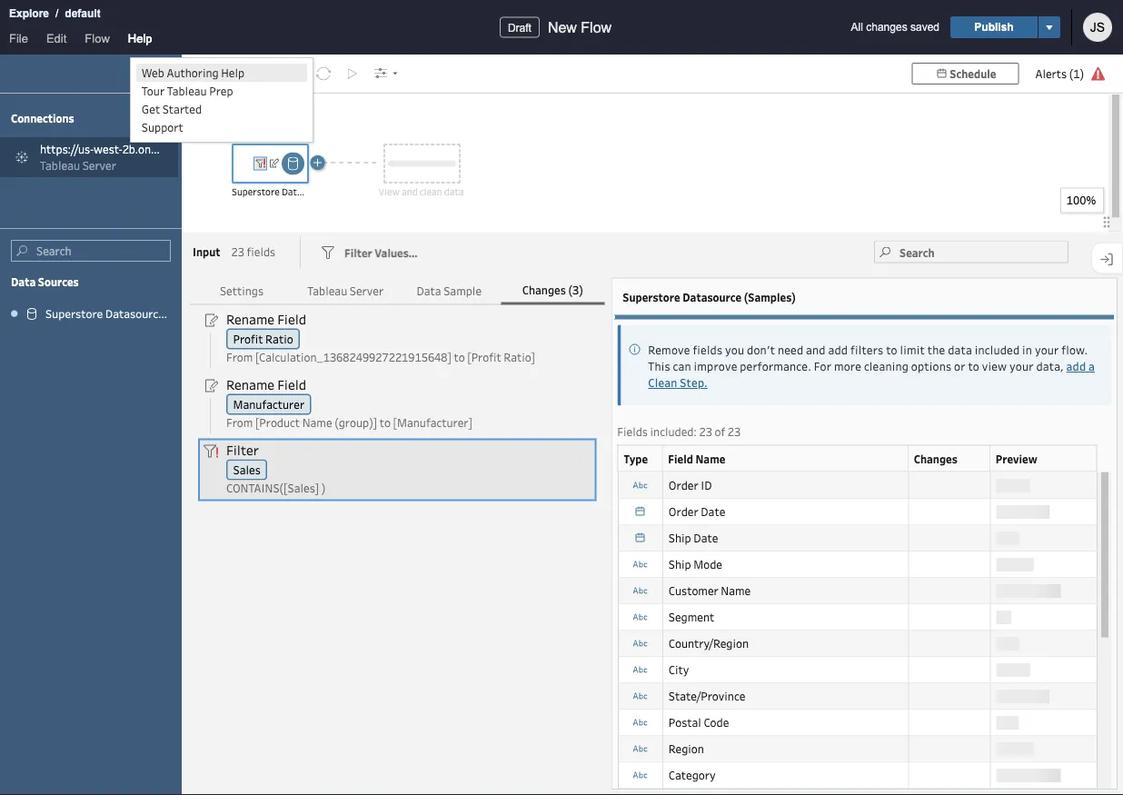 Task type: describe. For each thing, give the bounding box(es) containing it.
row group inside grid
[[618, 472, 1099, 796]]

field inside grid
[[669, 452, 694, 466]]

field name
[[669, 452, 726, 466]]

segment row
[[618, 603, 1099, 632]]

flow.
[[1062, 343, 1089, 358]]

(1)
[[1070, 66, 1085, 81]]

0 vertical spatial and
[[402, 186, 418, 198]]

edit
[[46, 31, 67, 45]]

[profit
[[468, 350, 502, 365]]

customer
[[669, 583, 719, 598]]

filter sales contains([sales] )
[[226, 441, 326, 496]]

fields for 23
[[247, 245, 276, 260]]

explore link
[[8, 5, 50, 23]]

help inside popup button
[[128, 31, 152, 45]]

0 vertical spatial data
[[444, 186, 464, 198]]

publish button
[[951, 16, 1038, 38]]

performance.
[[740, 359, 812, 374]]

ratio]
[[504, 350, 536, 365]]

order id row
[[618, 472, 1099, 500]]

fields for remove
[[693, 343, 723, 358]]

file button
[[0, 28, 37, 55]]

id
[[701, 478, 712, 493]]

1 vertical spatial your
[[1010, 359, 1035, 374]]

segment
[[669, 609, 715, 624]]

of
[[715, 424, 726, 439]]

0 horizontal spatial 23
[[231, 245, 245, 260]]

customer name row
[[618, 577, 1099, 605]]

add inside remove fields you don't need and add filters to limit the data included in your flow. this can improve performance. for more cleaning options or to view your data,
[[829, 343, 849, 358]]

23 fields
[[231, 245, 276, 260]]

info image
[[629, 343, 641, 356]]

fields included: 23 of 23
[[618, 424, 741, 439]]

remove
[[649, 343, 691, 358]]

fields
[[618, 424, 648, 439]]

name inside "rename field manufacturer from [product name (group)] to [manufacturer]"
[[303, 416, 332, 431]]

1 vertical spatial superstore
[[623, 290, 681, 304]]

ship for ship date
[[669, 530, 691, 545]]

all changes saved
[[852, 21, 940, 33]]

field for rename field profit ratio from [calculation_1368249927221915648] to [profit ratio]
[[277, 310, 307, 328]]

cleaning
[[865, 359, 909, 374]]

included
[[976, 343, 1021, 358]]

clean
[[649, 376, 678, 391]]

alerts
[[1036, 66, 1068, 81]]

settings
[[220, 283, 264, 298]]

contains([sales]
[[226, 481, 319, 496]]

1 horizontal spatial flow
[[581, 19, 612, 35]]

clean
[[420, 186, 443, 198]]

schedule
[[951, 66, 997, 81]]

ship for ship mode
[[669, 557, 691, 572]]

new
[[548, 19, 577, 35]]

the
[[928, 343, 946, 358]]

saved
[[911, 21, 940, 33]]

rename field profit ratio from [calculation_1368249927221915648] to [profit ratio]
[[226, 310, 536, 365]]

data inside remove fields you don't need and add filters to limit the data included in your flow. this can improve performance. for more cleaning options or to view your data,
[[949, 343, 973, 358]]

changes
[[867, 21, 908, 33]]

name for field
[[696, 452, 726, 466]]

web authoring help tour tableau prep get started support
[[142, 65, 245, 135]]

2 vertical spatial (samples)
[[167, 306, 219, 321]]

to inside "rename field manufacturer from [product name (group)] to [manufacturer]"
[[380, 416, 391, 431]]

add inside add a clean step.
[[1067, 359, 1087, 374]]

sales
[[233, 463, 261, 478]]

filters
[[851, 343, 884, 358]]

postal
[[669, 715, 701, 730]]

view
[[983, 359, 1008, 374]]

1 horizontal spatial your
[[1036, 343, 1060, 358]]

city
[[669, 662, 689, 677]]

all
[[852, 21, 864, 33]]

region row
[[618, 735, 1099, 764]]

redo image
[[219, 60, 246, 87]]

date for ship date
[[694, 530, 718, 545]]

remove fields you don't need and add filters to limit the data included in your flow. this can improve performance. for more cleaning options or to view your data,
[[649, 343, 1089, 374]]

date for order date
[[701, 504, 726, 519]]

connections
[[11, 111, 74, 125]]

add connection image
[[152, 110, 167, 126]]

ship mode row
[[618, 551, 1099, 579]]

postal code
[[669, 715, 729, 730]]

rename field manufacturer from [product name (group)] to [manufacturer]
[[226, 376, 473, 431]]

limit
[[901, 343, 926, 358]]

help button
[[119, 28, 161, 55]]

and inside remove fields you don't need and add filters to limit the data included in your flow. this can improve performance. for more cleaning options or to view your data,
[[807, 343, 826, 358]]

data,
[[1037, 359, 1065, 374]]

1 vertical spatial tableau server
[[308, 283, 384, 298]]

0 horizontal spatial search text field
[[11, 240, 171, 262]]

/
[[55, 7, 59, 20]]

publish
[[975, 21, 1015, 33]]

1 horizontal spatial 23
[[700, 424, 713, 439]]

draft
[[508, 21, 532, 34]]

category
[[669, 768, 716, 783]]

0 horizontal spatial superstore datasource (samples)
[[45, 306, 219, 321]]

0 vertical spatial datasource
[[282, 186, 331, 198]]

(3)
[[569, 282, 584, 297]]

order date row
[[618, 498, 1099, 526]]

0 horizontal spatial datasource
[[105, 306, 164, 321]]

changes for changes
[[915, 452, 958, 466]]

[calculation_1368249927221915648]
[[255, 350, 452, 365]]

changes (3)
[[523, 282, 584, 297]]

field for rename field manufacturer from [product name (group)] to [manufacturer]
[[277, 376, 307, 393]]

order date
[[669, 504, 726, 519]]

postal code row
[[618, 709, 1099, 737]]

flow button
[[76, 28, 119, 55]]

1 horizontal spatial server
[[350, 283, 384, 298]]

state/province
[[669, 688, 746, 703]]

you
[[726, 343, 745, 358]]

profit
[[233, 332, 263, 347]]



Task type: locate. For each thing, give the bounding box(es) containing it.
view
[[379, 186, 400, 198]]

row group
[[618, 472, 1099, 796]]

0 vertical spatial tableau
[[167, 83, 207, 98]]

authoring
[[167, 65, 219, 80]]

explore / default
[[9, 7, 101, 20]]

data for data sample
[[417, 283, 442, 298]]

customer name
[[669, 583, 751, 598]]

and up for
[[807, 343, 826, 358]]

data left sources
[[11, 275, 36, 289]]

0 horizontal spatial tableau server
[[40, 158, 116, 173]]

0 vertical spatial rename
[[226, 310, 275, 328]]

rename up manufacturer
[[226, 376, 275, 393]]

help up prep
[[221, 65, 245, 80]]

this
[[649, 359, 671, 374]]

your down in
[[1010, 359, 1035, 374]]

js button
[[1084, 13, 1113, 42]]

1 vertical spatial from
[[226, 416, 253, 431]]

manufacturer
[[233, 397, 305, 412]]

your up data,
[[1036, 343, 1060, 358]]

date down id
[[701, 504, 726, 519]]

field up manufacturer
[[277, 376, 307, 393]]

ship left mode
[[669, 557, 691, 572]]

1 vertical spatial ship
[[669, 557, 691, 572]]

superstore datasource (samples) up 'you'
[[623, 290, 796, 304]]

0 vertical spatial server
[[82, 158, 116, 173]]

2 ship from the top
[[669, 557, 691, 572]]

included:
[[651, 424, 697, 439]]

name
[[303, 416, 332, 431], [696, 452, 726, 466], [721, 583, 751, 598]]

order id
[[669, 478, 712, 493]]

1 horizontal spatial data
[[949, 343, 973, 358]]

0 vertical spatial add
[[829, 343, 849, 358]]

help up 'web' at the left
[[128, 31, 152, 45]]

1 horizontal spatial search text field
[[875, 242, 1069, 263]]

rename inside "rename field manufacturer from [product name (group)] to [manufacturer]"
[[226, 376, 275, 393]]

name up id
[[696, 452, 726, 466]]

order left id
[[669, 478, 699, 493]]

2 vertical spatial name
[[721, 583, 751, 598]]

name down mode
[[721, 583, 751, 598]]

0 horizontal spatial superstore
[[45, 306, 103, 321]]

0 vertical spatial order
[[669, 478, 699, 493]]

alerts (1)
[[1036, 66, 1085, 81]]

1 vertical spatial data
[[949, 343, 973, 358]]

1 vertical spatial fields
[[693, 343, 723, 358]]

2 vertical spatial tableau
[[308, 283, 348, 298]]

2 vertical spatial superstore datasource (samples)
[[45, 306, 219, 321]]

changes inside grid
[[915, 452, 958, 466]]

row group containing order id
[[618, 472, 1099, 796]]

your
[[1036, 343, 1060, 358], [1010, 359, 1035, 374]]

1 order from the top
[[669, 478, 699, 493]]

rename for rename field manufacturer from [product name (group)] to [manufacturer]
[[226, 376, 275, 393]]

grid
[[618, 445, 1112, 796]]

default link
[[64, 5, 102, 23]]

in
[[1023, 343, 1033, 358]]

ship date row
[[618, 524, 1099, 553]]

Search text field
[[11, 240, 171, 262], [875, 242, 1069, 263]]

0 horizontal spatial server
[[82, 158, 116, 173]]

0 vertical spatial your
[[1036, 343, 1060, 358]]

fields up settings
[[247, 245, 276, 260]]

flow down default link
[[85, 31, 110, 45]]

to inside rename field profit ratio from [calculation_1368249927221915648] to [profit ratio]
[[454, 350, 465, 365]]

add a clean step.
[[649, 359, 1096, 391]]

0 vertical spatial changes
[[523, 282, 566, 297]]

flow right "new"
[[581, 19, 612, 35]]

data sources
[[11, 275, 79, 289]]

changes left preview
[[915, 452, 958, 466]]

1 horizontal spatial add
[[1067, 359, 1087, 374]]

0 vertical spatial superstore
[[232, 186, 280, 198]]

1 horizontal spatial datasource
[[282, 186, 331, 198]]

ship date
[[669, 530, 718, 545]]

0 vertical spatial superstore datasource (samples)
[[232, 186, 376, 198]]

23 right 'of'
[[728, 424, 741, 439]]

data
[[11, 275, 36, 289], [417, 283, 442, 298]]

name inside row
[[721, 583, 751, 598]]

date inside row
[[694, 530, 718, 545]]

tableau server
[[40, 158, 116, 173], [308, 283, 384, 298]]

server
[[82, 158, 116, 173], [350, 283, 384, 298]]

country/region
[[669, 636, 749, 651]]

[manufacturer]
[[393, 416, 473, 431]]

name for customer
[[721, 583, 751, 598]]

1 vertical spatial server
[[350, 283, 384, 298]]

data up or
[[949, 343, 973, 358]]

data for data sources
[[11, 275, 36, 289]]

new flow
[[548, 19, 612, 35]]

2 horizontal spatial datasource
[[683, 290, 742, 304]]

0 vertical spatial tableau server
[[40, 158, 116, 173]]

0 horizontal spatial add
[[829, 343, 849, 358]]

tableau server up rename field profit ratio from [calculation_1368249927221915648] to [profit ratio]
[[308, 283, 384, 298]]

0 vertical spatial from
[[226, 350, 253, 365]]

order for order date
[[669, 504, 699, 519]]

city row
[[618, 656, 1099, 684]]

0 horizontal spatial help
[[128, 31, 152, 45]]

1 horizontal spatial data
[[417, 283, 442, 298]]

1 vertical spatial superstore datasource (samples)
[[623, 290, 796, 304]]

2 order from the top
[[669, 504, 699, 519]]

code
[[704, 715, 729, 730]]

1 vertical spatial date
[[694, 530, 718, 545]]

rename up "profit"
[[226, 310, 275, 328]]

0 horizontal spatial (samples)
[[167, 306, 219, 321]]

0 horizontal spatial changes
[[523, 282, 566, 297]]

name left (group)]
[[303, 416, 332, 431]]

ship up the ship mode
[[669, 530, 691, 545]]

superstore up 23 fields
[[232, 186, 280, 198]]

sources
[[38, 275, 79, 289]]

tableau server down connections
[[40, 158, 116, 173]]

to up cleaning
[[887, 343, 898, 358]]

1 vertical spatial order
[[669, 504, 699, 519]]

(group)]
[[335, 416, 378, 431]]

1 horizontal spatial tableau server
[[308, 283, 384, 298]]

(samples) up the don't
[[745, 290, 796, 304]]

2 horizontal spatial superstore
[[623, 290, 681, 304]]

0 vertical spatial fields
[[247, 245, 276, 260]]

field up ratio
[[277, 310, 307, 328]]

started
[[163, 101, 202, 116]]

0 vertical spatial ship
[[669, 530, 691, 545]]

2 vertical spatial field
[[669, 452, 694, 466]]

field
[[277, 310, 307, 328], [277, 376, 307, 393], [669, 452, 694, 466]]

1 horizontal spatial and
[[807, 343, 826, 358]]

tableau up started
[[167, 83, 207, 98]]

to left the [profit
[[454, 350, 465, 365]]

need
[[778, 343, 804, 358]]

1 vertical spatial tableau
[[40, 158, 80, 173]]

superstore down sources
[[45, 306, 103, 321]]

type
[[624, 452, 648, 466]]

0 horizontal spatial flow
[[85, 31, 110, 45]]

input
[[193, 244, 221, 259]]

rename
[[226, 310, 275, 328], [226, 376, 275, 393]]

state/province row
[[618, 683, 1099, 711]]

fields inside remove fields you don't need and add filters to limit the data included in your flow. this can improve performance. for more cleaning options or to view your data,
[[693, 343, 723, 358]]

2 rename from the top
[[226, 376, 275, 393]]

from inside rename field profit ratio from [calculation_1368249927221915648] to [profit ratio]
[[226, 350, 253, 365]]

superstore
[[232, 186, 280, 198], [623, 290, 681, 304], [45, 306, 103, 321]]

ship
[[669, 530, 691, 545], [669, 557, 691, 572]]

step.
[[681, 376, 708, 391]]

0 vertical spatial date
[[701, 504, 726, 519]]

2 horizontal spatial tableau
[[308, 283, 348, 298]]

web
[[142, 65, 164, 80]]

1 vertical spatial help
[[221, 65, 245, 80]]

can
[[673, 359, 692, 374]]

don't
[[748, 343, 776, 358]]

from down "profit"
[[226, 350, 253, 365]]

to right (group)]
[[380, 416, 391, 431]]

2 from from the top
[[226, 416, 253, 431]]

tableau inside web authoring help tour tableau prep get started support
[[167, 83, 207, 98]]

2 vertical spatial datasource
[[105, 306, 164, 321]]

1 vertical spatial datasource
[[683, 290, 742, 304]]

or
[[955, 359, 966, 374]]

1 horizontal spatial superstore datasource (samples)
[[232, 186, 376, 198]]

1 horizontal spatial (samples)
[[333, 186, 376, 198]]

fields up "improve"
[[693, 343, 723, 358]]

1 horizontal spatial superstore
[[232, 186, 280, 198]]

add up more
[[829, 343, 849, 358]]

changes for changes (3)
[[523, 282, 566, 297]]

23 left 'of'
[[700, 424, 713, 439]]

1 ship from the top
[[669, 530, 691, 545]]

0 horizontal spatial and
[[402, 186, 418, 198]]

superstore datasource (samples)
[[232, 186, 376, 198], [623, 290, 796, 304], [45, 306, 219, 321]]

for
[[815, 359, 832, 374]]

more
[[835, 359, 862, 374]]

1 horizontal spatial tableau
[[167, 83, 207, 98]]

2 horizontal spatial (samples)
[[745, 290, 796, 304]]

0 horizontal spatial data
[[11, 275, 36, 289]]

0 vertical spatial (samples)
[[333, 186, 376, 198]]

order for order id
[[669, 478, 699, 493]]

data sample
[[417, 283, 482, 298]]

and right view
[[402, 186, 418, 198]]

js
[[1091, 20, 1106, 34]]

tableau
[[167, 83, 207, 98], [40, 158, 80, 173], [308, 283, 348, 298]]

mode
[[694, 557, 723, 572]]

from up filter
[[226, 416, 253, 431]]

grid containing order id
[[618, 445, 1112, 796]]

sample
[[444, 283, 482, 298]]

1 vertical spatial name
[[696, 452, 726, 466]]

(samples) left view
[[333, 186, 376, 198]]

0 horizontal spatial fields
[[247, 245, 276, 260]]

default
[[65, 7, 101, 20]]

1 vertical spatial (samples)
[[745, 290, 796, 304]]

menu
[[131, 58, 313, 142]]

field inside "rename field manufacturer from [product name (group)] to [manufacturer]"
[[277, 376, 307, 393]]

view and clean data
[[379, 186, 464, 198]]

field down fields included: 23 of 23 at the bottom
[[669, 452, 694, 466]]

category row
[[618, 762, 1099, 790]]

1 from from the top
[[226, 350, 253, 365]]

field inside rename field profit ratio from [calculation_1368249927221915648] to [profit ratio]
[[277, 310, 307, 328]]

datasource
[[282, 186, 331, 198], [683, 290, 742, 304], [105, 306, 164, 321]]

country/region row
[[618, 630, 1099, 658]]

superstore datasource (samples) down sources
[[45, 306, 219, 321]]

add left a
[[1067, 359, 1087, 374]]

explore
[[9, 7, 49, 20]]

get
[[142, 101, 160, 116]]

data left the sample
[[417, 283, 442, 298]]

support
[[142, 120, 183, 135]]

1 horizontal spatial changes
[[915, 452, 958, 466]]

1 vertical spatial add
[[1067, 359, 1087, 374]]

help
[[128, 31, 152, 45], [221, 65, 245, 80]]

order down order id
[[669, 504, 699, 519]]

a
[[1090, 359, 1096, 374]]

flow inside flow popup button
[[85, 31, 110, 45]]

superstore up info icon on the top right of page
[[623, 290, 681, 304]]

superstore datasource (samples) up 23 fields
[[232, 186, 376, 198]]

date up mode
[[694, 530, 718, 545]]

2 vertical spatial superstore
[[45, 306, 103, 321]]

to
[[887, 343, 898, 358], [454, 350, 465, 365], [969, 359, 980, 374], [380, 416, 391, 431]]

tableau up rename field profit ratio from [calculation_1368249927221915648] to [profit ratio]
[[308, 283, 348, 298]]

rename for rename field profit ratio from [calculation_1368249927221915648] to [profit ratio]
[[226, 310, 275, 328]]

1 vertical spatial changes
[[915, 452, 958, 466]]

ship mode
[[669, 557, 723, 572]]

data right clean
[[444, 186, 464, 198]]

web authoring help menu item
[[136, 64, 307, 82]]

date inside row
[[701, 504, 726, 519]]

0 vertical spatial name
[[303, 416, 332, 431]]

tableau down connections
[[40, 158, 80, 173]]

[product
[[255, 416, 300, 431]]

improve
[[694, 359, 738, 374]]

from inside "rename field manufacturer from [product name (group)] to [manufacturer]"
[[226, 416, 253, 431]]

changes left (3)
[[523, 282, 566, 297]]

menu containing web authoring help
[[131, 58, 313, 142]]

1 vertical spatial field
[[277, 376, 307, 393]]

help inside web authoring help tour tableau prep get started support
[[221, 65, 245, 80]]

0 horizontal spatial tableau
[[40, 158, 80, 173]]

tour
[[142, 83, 165, 98]]

schedule button
[[912, 63, 1020, 85]]

rename inside rename field profit ratio from [calculation_1368249927221915648] to [profit ratio]
[[226, 310, 275, 328]]

(samples) down input
[[167, 306, 219, 321]]

23 right input
[[231, 245, 245, 260]]

1 vertical spatial and
[[807, 343, 826, 358]]

1 horizontal spatial help
[[221, 65, 245, 80]]

0 horizontal spatial your
[[1010, 359, 1035, 374]]

1 horizontal spatial fields
[[693, 343, 723, 358]]

filter
[[226, 441, 259, 459]]

preview
[[997, 452, 1038, 466]]

row
[[618, 788, 1099, 796]]

0 vertical spatial help
[[128, 31, 152, 45]]

edit button
[[37, 28, 76, 55]]

to right or
[[969, 359, 980, 374]]

region
[[669, 741, 704, 756]]

ratio
[[266, 332, 293, 347]]

file
[[9, 31, 28, 45]]

options
[[912, 359, 952, 374]]

2 horizontal spatial superstore datasource (samples)
[[623, 290, 796, 304]]

flow
[[581, 19, 612, 35], [85, 31, 110, 45]]

23
[[231, 245, 245, 260], [700, 424, 713, 439], [728, 424, 741, 439]]

1 rename from the top
[[226, 310, 275, 328]]

prep
[[209, 83, 233, 98]]

0 horizontal spatial data
[[444, 186, 464, 198]]

2 horizontal spatial 23
[[728, 424, 741, 439]]

0 vertical spatial field
[[277, 310, 307, 328]]

1 vertical spatial rename
[[226, 376, 275, 393]]



Task type: vqa. For each thing, say whether or not it's contained in the screenshot.
Problem Tracker for IT Staff Lets you track active problems and prioritize your efforts. Breaks down problems by opened and last-updated dates, and reveals priorities by showing trends and distributions. To assess the impact of each problem, you can open a list of attached incidents.
no



